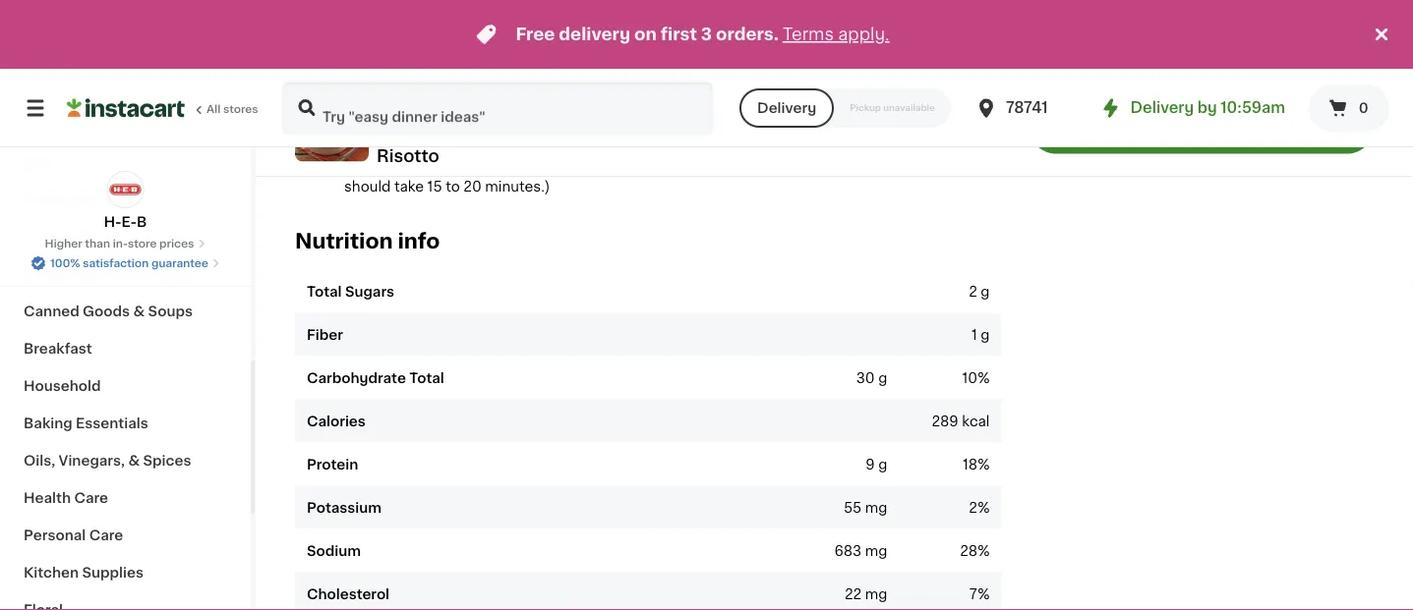 Task type: vqa. For each thing, say whether or not it's contained in the screenshot.
PILOT BLUE INK FINE POINT FRIXION BALL ERASABLE GEL PENS 3 CT at the bottom of page
no



Task type: locate. For each thing, give the bounding box(es) containing it.
add inside button
[[1093, 119, 1129, 136]]

0 vertical spatial and
[[344, 62, 370, 76]]

guarantee
[[151, 258, 208, 269]]

baking essentials
[[24, 417, 148, 431]]

delivery for delivery by 10:59am
[[1131, 101, 1194, 115]]

delivery inside button
[[758, 101, 817, 115]]

2 horizontal spatial add
[[1093, 119, 1129, 136]]

0 vertical spatial until
[[731, 82, 760, 95]]

1 horizontal spatial delivery
[[1131, 101, 1194, 115]]

health
[[24, 492, 71, 506]]

personal
[[24, 529, 86, 543]]

stirring down reduce
[[724, 62, 772, 76]]

goods up 100%
[[53, 230, 100, 244]]

until up at
[[654, 121, 684, 135]]

4 % from the top
[[978, 545, 990, 559]]

% up 7 %
[[978, 545, 990, 559]]

absorbed. down 'slowly'
[[400, 101, 470, 115]]

protein
[[307, 458, 358, 472]]

and down meanwhile,
[[344, 62, 370, 76]]

1 horizontal spatial cook
[[562, 121, 596, 135]]

add up 15
[[418, 141, 446, 154]]

1 vertical spatial add
[[1093, 119, 1129, 136]]

2 horizontal spatial and
[[599, 121, 625, 135]]

delivery up the "(this"
[[758, 101, 817, 115]]

1 vertical spatial mg
[[866, 545, 888, 559]]

risotto
[[377, 148, 440, 164]]

0 horizontal spatial cup
[[520, 62, 546, 76]]

care up supplies
[[89, 529, 123, 543]]

has
[[522, 160, 546, 174]]

mixture, down boil;
[[664, 62, 720, 76]]

liquid
[[344, 101, 382, 115], [714, 121, 752, 135]]

% for 2
[[978, 501, 990, 515]]

cup up absorbed on the left
[[615, 141, 641, 154]]

delivery for delivery
[[758, 101, 817, 115]]

0 vertical spatial constantly.
[[344, 82, 422, 95]]

&
[[103, 230, 115, 244], [114, 268, 126, 281], [133, 305, 145, 319], [128, 455, 140, 468]]

10
[[963, 372, 978, 385]]

higher than in-store prices link
[[45, 236, 206, 252]]

0 horizontal spatial heat
[[696, 82, 727, 95]]

0 horizontal spatial add
[[418, 141, 446, 154]]

continue up the remaining
[[477, 121, 541, 135]]

1 vertical spatial 2
[[969, 501, 978, 515]]

0 vertical spatial 1/2
[[562, 101, 582, 115]]

1 vertical spatial is
[[755, 121, 767, 135]]

1 horizontal spatial is
[[755, 121, 767, 135]]

a left boil;
[[671, 42, 679, 56]]

until up 15
[[421, 160, 451, 174]]

5 % from the top
[[978, 588, 990, 602]]

carbohydrate
[[307, 372, 406, 385]]

potassium
[[307, 501, 382, 515]]

20
[[464, 180, 482, 194]]

1 horizontal spatial cup
[[585, 101, 612, 115]]

dry goods & pasta link
[[12, 218, 239, 256]]

1/2 up broth,
[[562, 101, 582, 115]]

cup down over
[[585, 101, 612, 115]]

stir left over
[[577, 82, 599, 95]]

mixture,
[[664, 62, 720, 76], [730, 101, 786, 115]]

3
[[701, 26, 712, 43]]

liquid up the "(this"
[[714, 121, 752, 135]]

absorbed. up constantly
[[344, 141, 414, 154]]

mg right 683
[[866, 545, 888, 559]]

service type group
[[740, 89, 951, 128]]

total up fiber
[[307, 285, 342, 299]]

% down 28 %
[[978, 588, 990, 602]]

2 % from the top
[[978, 458, 990, 472]]

stirring up the "(this"
[[712, 141, 760, 154]]

free
[[516, 26, 555, 43]]

and down saucepan,
[[547, 82, 573, 95]]

at
[[645, 141, 659, 154]]

0 horizontal spatial liquid
[[344, 101, 382, 115]]

kitchen supplies
[[24, 567, 144, 580]]

mg right "55"
[[866, 501, 888, 515]]

1 % from the top
[[978, 372, 990, 385]]

0 vertical spatial liquid
[[344, 101, 382, 115]]

kitchen
[[24, 567, 79, 580]]

0 horizontal spatial until
[[421, 160, 451, 174]]

medium
[[636, 82, 693, 95]]

to down bring
[[590, 62, 605, 76]]

2 g
[[969, 285, 990, 299]]

1 right add
[[510, 62, 516, 76]]

canned goods & soups
[[24, 305, 193, 319]]

1 horizontal spatial heat
[[767, 42, 798, 56]]

0 horizontal spatial is
[[385, 101, 397, 115]]

2 %
[[969, 501, 990, 515]]

rice up medium
[[634, 62, 660, 76]]

rice up time,
[[700, 101, 726, 115]]

pasta
[[118, 230, 158, 244]]

2 vertical spatial stirring
[[712, 141, 760, 154]]

heat right reduce
[[767, 42, 798, 56]]

cook down saucepan,
[[510, 82, 544, 95]]

1 up 10 %
[[972, 328, 978, 342]]

2 vertical spatial mg
[[866, 588, 888, 602]]

instacart logo image
[[67, 96, 185, 120]]

2 mg from the top
[[866, 545, 888, 559]]

0 vertical spatial add
[[474, 101, 502, 115]]

total sugars
[[307, 285, 395, 299]]

slowly
[[432, 62, 477, 76]]

another up the remaining
[[505, 101, 559, 115]]

0 vertical spatial 1
[[510, 62, 516, 76]]

info
[[398, 231, 440, 252]]

0 vertical spatial 2
[[969, 285, 978, 299]]

vinegars,
[[59, 455, 125, 468]]

1 vertical spatial constantly.
[[396, 121, 473, 135]]

1 2 from the top
[[969, 285, 978, 299]]

1 g
[[972, 328, 990, 342]]

0 vertical spatial mg
[[866, 501, 888, 515]]

minutes.)
[[485, 180, 550, 194]]

total right carbohydrate in the left of the page
[[410, 372, 444, 385]]

absorbed.
[[400, 101, 470, 115], [344, 141, 414, 154]]

None search field
[[281, 81, 714, 136]]

% down 1 g
[[978, 372, 990, 385]]

2 horizontal spatial until
[[731, 82, 760, 95]]

1 horizontal spatial liquid
[[714, 121, 752, 135]]

cook up broth,
[[562, 121, 596, 135]]

care for personal care
[[89, 529, 123, 543]]

1 vertical spatial another
[[505, 101, 559, 115]]

0 horizontal spatial cook
[[510, 82, 544, 95]]

0 vertical spatial total
[[307, 285, 342, 299]]

0 vertical spatial cook
[[510, 82, 544, 95]]

delivery by 10:59am link
[[1100, 96, 1286, 120]]

cook
[[510, 82, 544, 95], [562, 121, 596, 135]]

1 vertical spatial mixture,
[[730, 101, 786, 115]]

health care link
[[12, 480, 239, 518]]

% up 2 %
[[978, 458, 990, 472]]

baking essentials link
[[12, 405, 239, 443]]

mixture, up the "(this"
[[730, 101, 786, 115]]

to right 15
[[446, 180, 460, 194]]

1 vertical spatial total
[[410, 372, 444, 385]]

1 horizontal spatial add
[[474, 101, 502, 115]]

% down 18 % on the right
[[978, 501, 990, 515]]

1 vertical spatial until
[[654, 121, 684, 135]]

care inside the health care link
[[74, 492, 108, 506]]

terms apply. link
[[783, 26, 890, 43]]

is
[[385, 101, 397, 115], [755, 121, 767, 135]]

1 horizontal spatial a
[[671, 42, 679, 56]]

0 horizontal spatial a
[[662, 141, 670, 154]]

care down vinegars, in the left of the page
[[74, 492, 108, 506]]

delivery button
[[740, 89, 834, 128]]

1 vertical spatial and
[[547, 82, 573, 95]]

another up 'slowly'
[[442, 42, 495, 56]]

broth down over
[[615, 101, 652, 115]]

1 vertical spatial 1/2
[[592, 141, 612, 154]]

2 vertical spatial until
[[421, 160, 451, 174]]

1 horizontal spatial stir
[[629, 121, 651, 135]]

1 horizontal spatial 1
[[972, 328, 978, 342]]

constantly. up risotto at left
[[396, 121, 473, 135]]

9
[[866, 458, 875, 472]]

0 horizontal spatial rice
[[634, 62, 660, 76]]

0 vertical spatial care
[[74, 492, 108, 506]]

is down simmer.
[[385, 101, 397, 115]]

0 vertical spatial another
[[442, 42, 495, 56]]

heat down boil;
[[696, 82, 727, 95]]

3 mg from the top
[[866, 588, 888, 602]]

to down add
[[492, 82, 506, 95]]

breakfast link
[[12, 331, 239, 368]]

to left boil;
[[653, 42, 668, 56]]

stir
[[577, 82, 599, 95], [629, 121, 651, 135]]

saucepan,
[[499, 42, 570, 56]]

0 horizontal spatial mixture,
[[664, 62, 720, 76]]

g
[[981, 285, 990, 299], [981, 328, 990, 342], [879, 372, 888, 385], [879, 458, 888, 472]]

0
[[1359, 101, 1369, 115]]

is up the "(this"
[[755, 121, 767, 135]]

1 vertical spatial care
[[89, 529, 123, 543]]

2 vertical spatial add
[[418, 141, 446, 154]]

essentials
[[76, 417, 148, 431]]

delivery up 5
[[1131, 101, 1194, 115]]

0 vertical spatial stirring
[[724, 62, 772, 76]]

absorbed
[[589, 160, 655, 174]]

until down reduce
[[731, 82, 760, 95]]

0 vertical spatial rice
[[634, 62, 660, 76]]

1 vertical spatial rice
[[700, 101, 726, 115]]

stir up at
[[629, 121, 651, 135]]

0 horizontal spatial and
[[344, 62, 370, 76]]

9 g
[[866, 458, 888, 472]]

personal care
[[24, 529, 123, 543]]

1 horizontal spatial mixture,
[[730, 101, 786, 115]]

0 vertical spatial a
[[671, 42, 679, 56]]

been
[[550, 160, 585, 174]]

broth down bring
[[549, 62, 587, 76]]

should
[[344, 180, 391, 194]]

the
[[608, 62, 631, 76], [764, 82, 787, 95], [674, 101, 697, 115], [688, 121, 711, 135], [449, 141, 472, 154], [455, 160, 478, 174]]

mg for 55 mg
[[866, 501, 888, 515]]

1 vertical spatial heat
[[696, 82, 727, 95]]

1 vertical spatial goods
[[83, 305, 130, 319]]

mg right 22
[[866, 588, 888, 602]]

simmer.
[[374, 62, 428, 76]]

free delivery on first 3 orders. terms apply.
[[516, 26, 890, 43]]

g up 1 g
[[981, 285, 990, 299]]

constantly. down simmer.
[[344, 82, 422, 95]]

cup down saucepan,
[[520, 62, 546, 76]]

1/2
[[562, 101, 582, 115], [592, 141, 612, 154]]

1 mg from the top
[[866, 501, 888, 515]]

stirring up constantly
[[344, 121, 393, 135]]

care inside personal care link
[[89, 529, 123, 543]]

0 horizontal spatial delivery
[[758, 101, 817, 115]]

2 up 28 %
[[969, 501, 978, 515]]

to down 10:59am on the right of the page
[[1253, 119, 1271, 136]]

1 horizontal spatial another
[[505, 101, 559, 115]]

goods down condiments & sauces in the left of the page
[[83, 305, 130, 319]]

and down over
[[599, 121, 625, 135]]

liquid down simmer.
[[344, 101, 382, 115]]

1 vertical spatial continue
[[477, 121, 541, 135]]

0 vertical spatial absorbed.
[[400, 101, 470, 115]]

all
[[207, 104, 221, 115]]

stores
[[223, 104, 258, 115]]

add 5 ingredients to cart
[[1093, 119, 1311, 136]]

h-
[[104, 215, 122, 229]]

rice
[[634, 62, 660, 76], [700, 101, 726, 115]]

kitchen supplies link
[[12, 555, 239, 592]]

by
[[1198, 101, 1218, 115]]

1 horizontal spatial 1/2
[[592, 141, 612, 154]]

a right at
[[662, 141, 670, 154]]

18 %
[[963, 458, 990, 472]]

constantly.
[[344, 82, 422, 95], [396, 121, 473, 135]]

0 vertical spatial is
[[385, 101, 397, 115]]

time.
[[696, 160, 730, 174]]

all stores link
[[67, 81, 260, 136]]

0 horizontal spatial 1
[[510, 62, 516, 76]]

baking
[[24, 417, 72, 431]]

care for health care
[[74, 492, 108, 506]]

1 horizontal spatial and
[[547, 82, 573, 95]]

add down add
[[474, 101, 502, 115]]

0 button
[[1309, 85, 1390, 132]]

higher
[[45, 239, 82, 249]]

h-e-b logo image
[[107, 171, 144, 209]]

condiments & sauces link
[[12, 256, 239, 293]]

add left 5
[[1093, 119, 1129, 136]]

g down 2 g
[[981, 328, 990, 342]]

22
[[845, 588, 862, 602]]

1 vertical spatial liquid
[[714, 121, 752, 135]]

g right the 30
[[879, 372, 888, 385]]

g right 9
[[879, 458, 888, 472]]

to
[[653, 42, 668, 56], [590, 62, 605, 76], [492, 82, 506, 95], [656, 101, 670, 115], [1253, 119, 1271, 136], [544, 121, 558, 135], [446, 180, 460, 194]]

oils,
[[24, 455, 55, 468]]

0 vertical spatial goods
[[53, 230, 100, 244]]

prepared foods link
[[12, 181, 239, 218]]

2 vertical spatial cup
[[615, 141, 641, 154]]

2 up 1 g
[[969, 285, 978, 299]]

%
[[978, 372, 990, 385], [978, 458, 990, 472], [978, 501, 990, 515], [978, 545, 990, 559], [978, 588, 990, 602]]

limited time offer region
[[0, 0, 1370, 69]]

(this
[[734, 160, 768, 174]]

add 5 ingredients to cart button
[[1030, 101, 1374, 154]]

condiments & sauces
[[24, 268, 182, 281]]

continue down 'slowly'
[[425, 82, 489, 95]]

1 horizontal spatial total
[[410, 372, 444, 385]]

0 horizontal spatial stir
[[577, 82, 599, 95]]

3 % from the top
[[978, 501, 990, 515]]

2 2 from the top
[[969, 501, 978, 515]]

sodium
[[307, 545, 361, 559]]

1/2 up absorbed on the left
[[592, 141, 612, 154]]



Task type: describe. For each thing, give the bounding box(es) containing it.
goods for dry
[[53, 230, 100, 244]]

5
[[1133, 119, 1144, 136]]

2 vertical spatial and
[[599, 121, 625, 135]]

meanwhile, in another saucepan, bring broth to a boil; reduce heat and simmer. slowly add 1 cup broth to the rice mixture, stirring constantly. continue to cook and stir over medium heat until the liquid is absorbed. add another 1/2 cup broth to the rice mixture, stirring constantly. continue to cook and stir until the liquid is absorbed. add the remaining broth, 1/2 cup at a time, stirring constantly until the broth has been absorbed each time. (this should take 15 to 20 minutes.)
[[344, 42, 798, 194]]

bring
[[574, 42, 609, 56]]

terms
[[783, 26, 834, 43]]

broth right bring
[[613, 42, 650, 56]]

cholesterol
[[307, 588, 390, 602]]

289
[[932, 415, 959, 429]]

100%
[[50, 258, 80, 269]]

canned
[[24, 305, 79, 319]]

personal care link
[[12, 518, 239, 555]]

1 vertical spatial a
[[662, 141, 670, 154]]

30
[[857, 372, 875, 385]]

e-
[[122, 215, 137, 229]]

deli
[[24, 155, 52, 169]]

delivery by 10:59am
[[1131, 101, 1286, 115]]

delivery
[[559, 26, 631, 43]]

store
[[128, 239, 157, 249]]

100% satisfaction guarantee
[[50, 258, 208, 269]]

broth down the remaining
[[481, 160, 518, 174]]

18
[[963, 458, 978, 472]]

spices
[[143, 455, 191, 468]]

1 vertical spatial stirring
[[344, 121, 393, 135]]

55 mg
[[844, 501, 888, 515]]

sauces
[[129, 268, 182, 281]]

to up broth,
[[544, 121, 558, 135]]

to inside button
[[1253, 119, 1271, 136]]

time,
[[674, 141, 708, 154]]

mg for 683 mg
[[866, 545, 888, 559]]

28 %
[[961, 545, 990, 559]]

22 mg
[[845, 588, 888, 602]]

calories
[[307, 415, 366, 429]]

oils, vinegars, & spices link
[[12, 443, 239, 480]]

30 g
[[857, 372, 888, 385]]

1 vertical spatial cup
[[585, 101, 612, 115]]

0 vertical spatial heat
[[767, 42, 798, 56]]

take
[[394, 180, 424, 194]]

& for pasta
[[103, 230, 115, 244]]

1 inside 'meanwhile, in another saucepan, bring broth to a boil; reduce heat and simmer. slowly add 1 cup broth to the rice mixture, stirring constantly. continue to cook and stir over medium heat until the liquid is absorbed. add another 1/2 cup broth to the rice mixture, stirring constantly. continue to cook and stir until the liquid is absorbed. add the remaining broth, 1/2 cup at a time, stirring constantly until the broth has been absorbed each time. (this should take 15 to 20 minutes.)'
[[510, 62, 516, 76]]

kcal
[[963, 415, 990, 429]]

g for 1 g
[[981, 328, 990, 342]]

household link
[[12, 368, 239, 405]]

% for 10
[[978, 372, 990, 385]]

& for spices
[[128, 455, 140, 468]]

carbohydrate total
[[307, 372, 444, 385]]

% for 7
[[978, 588, 990, 602]]

0 horizontal spatial another
[[442, 42, 495, 56]]

each
[[658, 160, 692, 174]]

on
[[635, 26, 657, 43]]

1 vertical spatial 1
[[972, 328, 978, 342]]

0 vertical spatial continue
[[425, 82, 489, 95]]

reduce
[[715, 42, 764, 56]]

10:59am
[[1221, 101, 1286, 115]]

g for 30 g
[[879, 372, 888, 385]]

1 vertical spatial stir
[[629, 121, 651, 135]]

apply.
[[839, 26, 890, 43]]

28
[[961, 545, 978, 559]]

0 horizontal spatial 1/2
[[562, 101, 582, 115]]

0 horizontal spatial total
[[307, 285, 342, 299]]

all stores
[[207, 104, 258, 115]]

& for soups
[[133, 305, 145, 319]]

to down medium
[[656, 101, 670, 115]]

100% satisfaction guarantee button
[[31, 252, 220, 272]]

0 vertical spatial cup
[[520, 62, 546, 76]]

683
[[835, 545, 862, 559]]

prepared
[[24, 193, 89, 207]]

soups
[[148, 305, 193, 319]]

in-
[[113, 239, 128, 249]]

in
[[426, 42, 438, 56]]

add
[[480, 62, 507, 76]]

1 horizontal spatial until
[[654, 121, 684, 135]]

dry goods & pasta
[[24, 230, 158, 244]]

dry
[[24, 230, 50, 244]]

h-e-b link
[[104, 171, 147, 232]]

oils, vinegars, & spices
[[24, 455, 191, 468]]

household
[[24, 380, 101, 394]]

Search field
[[283, 83, 712, 134]]

0 vertical spatial mixture,
[[664, 62, 720, 76]]

% for 18
[[978, 458, 990, 472]]

78741
[[1006, 101, 1048, 115]]

canned goods & soups link
[[12, 293, 239, 331]]

remaining
[[476, 141, 544, 154]]

foods
[[92, 193, 136, 207]]

2 for 2 g
[[969, 285, 978, 299]]

2 for 2 %
[[969, 501, 978, 515]]

constantly
[[344, 160, 418, 174]]

1 horizontal spatial rice
[[700, 101, 726, 115]]

meanwhile,
[[344, 42, 422, 56]]

mg for 22 mg
[[866, 588, 888, 602]]

goods for canned
[[83, 305, 130, 319]]

broth,
[[548, 141, 589, 154]]

boil;
[[683, 42, 712, 56]]

% for 28
[[978, 545, 990, 559]]

1 vertical spatial cook
[[562, 121, 596, 135]]

0 vertical spatial stir
[[577, 82, 599, 95]]

1 vertical spatial absorbed.
[[344, 141, 414, 154]]

2 horizontal spatial cup
[[615, 141, 641, 154]]

b
[[137, 215, 147, 229]]

g for 9 g
[[879, 458, 888, 472]]

ingredients
[[1148, 119, 1249, 136]]

289 kcal
[[932, 415, 990, 429]]

satisfaction
[[83, 258, 149, 269]]

g for 2 g
[[981, 285, 990, 299]]

h-e-b
[[104, 215, 147, 229]]

15
[[428, 180, 442, 194]]

7 %
[[970, 588, 990, 602]]



